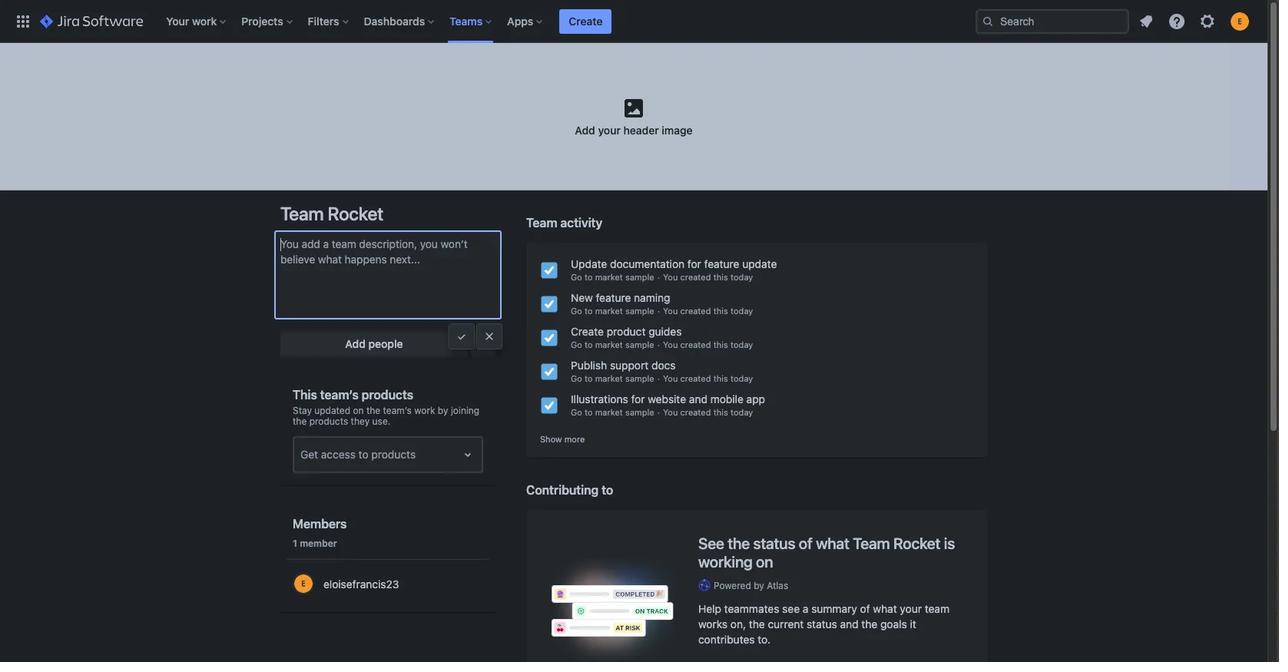 Task type: describe. For each thing, give the bounding box(es) containing it.
this for website
[[713, 407, 728, 417]]

update
[[742, 257, 777, 270]]

You add a team description, you won't believe what happens next... text field
[[274, 230, 502, 320]]

new
[[571, 291, 593, 304]]

sample for feature
[[625, 306, 654, 316]]

0 horizontal spatial and
[[689, 393, 708, 406]]

summary
[[811, 602, 857, 615]]

see
[[698, 534, 724, 552]]

search image
[[982, 15, 994, 27]]

0 vertical spatial for
[[688, 257, 701, 270]]

is
[[944, 534, 955, 552]]

sample for product
[[625, 340, 654, 350]]

your work
[[166, 14, 217, 27]]

help
[[698, 602, 721, 615]]

of inside help teammates see a summary of what your team works on, the current status and the goals it contributes to.
[[860, 602, 870, 615]]

sample for for
[[625, 407, 654, 417]]

guides
[[649, 325, 682, 338]]

team rocket
[[280, 203, 383, 224]]

you for guides
[[663, 340, 678, 350]]

the right updated
[[366, 405, 380, 416]]

more
[[564, 434, 585, 444]]

people
[[368, 337, 403, 350]]

market for update
[[595, 272, 623, 282]]

help image
[[1168, 12, 1186, 30]]

today for update documentation for feature update
[[731, 272, 753, 282]]

docs
[[652, 359, 676, 372]]

a
[[803, 602, 809, 615]]

to for update
[[585, 272, 593, 282]]

members
[[293, 517, 347, 531]]

add people button
[[280, 332, 468, 356]]

use.
[[372, 416, 391, 427]]

Search field
[[976, 9, 1129, 33]]

add people
[[345, 337, 403, 350]]

today for create product guides
[[731, 340, 753, 350]]

this team's products stay updated on the team's work by joining the products they use.
[[293, 388, 480, 427]]

updated
[[314, 405, 350, 416]]

team for team activity
[[526, 216, 557, 230]]

today for new feature naming
[[731, 306, 753, 316]]

product
[[607, 325, 646, 338]]

apps
[[507, 14, 533, 27]]

go to market sample for product
[[571, 340, 654, 350]]

0 vertical spatial rocket
[[328, 203, 383, 224]]

this
[[293, 388, 317, 402]]

on,
[[731, 618, 746, 631]]

works
[[698, 618, 728, 631]]

status inside help teammates see a summary of what your team works on, the current status and the goals it contributes to.
[[807, 618, 837, 631]]

powered
[[714, 580, 751, 591]]

sample for documentation
[[625, 272, 654, 282]]

cancel team description editing image
[[483, 330, 496, 343]]

create product guides
[[571, 325, 682, 338]]

you created this today for guides
[[663, 340, 753, 350]]

created for for
[[680, 272, 711, 282]]

show more
[[540, 434, 585, 444]]

created for docs
[[680, 373, 711, 383]]

0 vertical spatial team's
[[320, 388, 359, 402]]

current
[[768, 618, 804, 631]]

atlas
[[767, 580, 788, 591]]

they
[[351, 416, 370, 427]]

of inside see the status of what team rocket is working on
[[799, 534, 813, 552]]

your profile and settings image
[[1231, 12, 1249, 30]]

you for naming
[[663, 306, 678, 316]]

settings image
[[1198, 12, 1217, 30]]

what inside help teammates see a summary of what your team works on, the current status and the goals it contributes to.
[[873, 602, 897, 615]]

member
[[300, 538, 337, 549]]

work inside popup button
[[192, 14, 217, 27]]

to.
[[758, 633, 771, 646]]

you for docs
[[663, 373, 678, 383]]

rocket inside see the status of what team rocket is working on
[[893, 534, 941, 552]]

market for publish
[[595, 373, 623, 383]]

this for for
[[713, 272, 728, 282]]

projects button
[[237, 9, 299, 33]]

your inside help teammates see a summary of what your team works on, the current status and the goals it contributes to.
[[900, 602, 922, 615]]

atlas image
[[698, 579, 711, 592]]

show
[[540, 434, 562, 444]]

filters
[[308, 14, 339, 27]]

confirm new team description image
[[456, 330, 468, 343]]

illustrations for website and mobile app
[[571, 393, 765, 406]]

activity
[[560, 216, 603, 230]]

go for update documentation for feature update
[[571, 272, 582, 282]]

team activity
[[526, 216, 603, 230]]

1
[[293, 538, 297, 549]]

this for guides
[[713, 340, 728, 350]]

primary element
[[9, 0, 976, 43]]

go to market sample for for
[[571, 407, 654, 417]]

teams
[[450, 14, 483, 27]]

created for website
[[680, 407, 711, 417]]

you created this today for docs
[[663, 373, 753, 383]]

documentation
[[610, 257, 685, 270]]

you created this today for naming
[[663, 306, 753, 316]]

add your header image button
[[566, 96, 702, 138]]

show more link
[[540, 433, 585, 445]]

header
[[624, 123, 659, 136]]

go to market sample for feature
[[571, 306, 654, 316]]

go to market sample for support
[[571, 373, 654, 383]]

apps button
[[503, 9, 549, 33]]

eloisefrancis23 link
[[287, 569, 489, 600]]

teammates
[[724, 602, 779, 615]]

members 1 member
[[293, 517, 347, 549]]

mobile
[[710, 393, 744, 406]]

go to market sample for documentation
[[571, 272, 654, 282]]



Task type: vqa. For each thing, say whether or not it's contained in the screenshot.
for
yes



Task type: locate. For each thing, give the bounding box(es) containing it.
this
[[713, 272, 728, 282], [713, 306, 728, 316], [713, 340, 728, 350], [713, 373, 728, 383], [713, 407, 728, 417]]

by left joining
[[438, 405, 448, 416]]

1 vertical spatial rocket
[[893, 534, 941, 552]]

the down this
[[293, 416, 307, 427]]

work right your
[[192, 14, 217, 27]]

5 market from the top
[[595, 407, 623, 417]]

to down illustrations
[[585, 407, 593, 417]]

3 today from the top
[[731, 340, 753, 350]]

2 you created this today from the top
[[663, 306, 753, 316]]

0 vertical spatial create
[[569, 14, 603, 27]]

you created this today down mobile
[[663, 407, 753, 417]]

0 horizontal spatial rocket
[[328, 203, 383, 224]]

teams button
[[445, 9, 498, 33]]

your inside add your header image dropdown button
[[598, 123, 621, 136]]

created up the guides
[[680, 306, 711, 316]]

what up goals
[[873, 602, 897, 615]]

joining
[[451, 405, 480, 416]]

jira software image
[[40, 12, 143, 30], [40, 12, 143, 30]]

and down the summary
[[840, 618, 859, 631]]

created
[[680, 272, 711, 282], [680, 306, 711, 316], [680, 340, 711, 350], [680, 373, 711, 383], [680, 407, 711, 417]]

3 created from the top
[[680, 340, 711, 350]]

2 sample from the top
[[625, 306, 654, 316]]

you created this today for for
[[663, 272, 753, 282]]

feature right new
[[596, 291, 631, 304]]

0 vertical spatial by
[[438, 405, 448, 416]]

you created this today
[[663, 272, 753, 282], [663, 306, 753, 316], [663, 340, 753, 350], [663, 373, 753, 383], [663, 407, 753, 417]]

get
[[300, 448, 318, 461]]

sample down naming
[[625, 306, 654, 316]]

this for naming
[[713, 306, 728, 316]]

2 market from the top
[[595, 306, 623, 316]]

working
[[698, 553, 753, 571]]

you for website
[[663, 407, 678, 417]]

and inside help teammates see a summary of what your team works on, the current status and the goals it contributes to.
[[840, 618, 859, 631]]

on left use.
[[353, 405, 364, 416]]

1 today from the top
[[731, 272, 753, 282]]

it
[[910, 618, 916, 631]]

dashboards button
[[359, 9, 440, 33]]

of right the summary
[[860, 602, 870, 615]]

to for create
[[585, 340, 593, 350]]

add inside button
[[345, 337, 366, 350]]

created down update documentation for feature update
[[680, 272, 711, 282]]

sample
[[625, 272, 654, 282], [625, 306, 654, 316], [625, 340, 654, 350], [625, 373, 654, 383], [625, 407, 654, 417]]

1 vertical spatial work
[[414, 405, 435, 416]]

market
[[595, 272, 623, 282], [595, 306, 623, 316], [595, 340, 623, 350], [595, 373, 623, 383], [595, 407, 623, 417]]

you down docs at the right
[[663, 373, 678, 383]]

status inside see the status of what team rocket is working on
[[753, 534, 795, 552]]

rocket left is
[[893, 534, 941, 552]]

filters button
[[303, 9, 355, 33]]

1 vertical spatial your
[[900, 602, 922, 615]]

0 horizontal spatial status
[[753, 534, 795, 552]]

0 vertical spatial feature
[[704, 257, 739, 270]]

to for new
[[585, 306, 593, 316]]

4 sample from the top
[[625, 373, 654, 383]]

1 vertical spatial of
[[860, 602, 870, 615]]

0 horizontal spatial of
[[799, 534, 813, 552]]

1 vertical spatial for
[[631, 393, 645, 406]]

support
[[610, 359, 649, 372]]

0 horizontal spatial feature
[[596, 291, 631, 304]]

5 go from the top
[[571, 407, 582, 417]]

stay
[[293, 405, 312, 416]]

2 vertical spatial products
[[371, 448, 416, 461]]

market for illustrations
[[595, 407, 623, 417]]

by left atlas
[[754, 580, 764, 591]]

4 go to market sample from the top
[[571, 373, 654, 383]]

created for naming
[[680, 306, 711, 316]]

go for create product guides
[[571, 340, 582, 350]]

to for publish
[[585, 373, 593, 383]]

5 you from the top
[[663, 407, 678, 417]]

1 horizontal spatial work
[[414, 405, 435, 416]]

go to market sample down illustrations
[[571, 407, 654, 417]]

0 vertical spatial of
[[799, 534, 813, 552]]

sample down create product guides
[[625, 340, 654, 350]]

work left joining
[[414, 405, 435, 416]]

1 vertical spatial create
[[571, 325, 604, 338]]

to right contributing at the bottom left of page
[[602, 483, 613, 497]]

5 today from the top
[[731, 407, 753, 417]]

1 horizontal spatial feature
[[704, 257, 739, 270]]

0 horizontal spatial add
[[345, 337, 366, 350]]

notifications image
[[1137, 12, 1155, 30]]

3 go to market sample from the top
[[571, 340, 654, 350]]

market down product
[[595, 340, 623, 350]]

work inside this team's products stay updated on the team's work by joining the products they use.
[[414, 405, 435, 416]]

get access to products
[[300, 448, 416, 461]]

your left header
[[598, 123, 621, 136]]

3 market from the top
[[595, 340, 623, 350]]

go for publish support docs
[[571, 373, 582, 383]]

to down new
[[585, 306, 593, 316]]

0 horizontal spatial work
[[192, 14, 217, 27]]

status down the summary
[[807, 618, 837, 631]]

see the status of what team rocket is working on
[[698, 534, 955, 571]]

1 horizontal spatial for
[[688, 257, 701, 270]]

1 vertical spatial and
[[840, 618, 859, 631]]

team's
[[320, 388, 359, 402], [383, 405, 412, 416]]

image
[[662, 123, 693, 136]]

banner
[[0, 0, 1268, 43]]

your
[[166, 14, 189, 27]]

1 vertical spatial products
[[309, 416, 348, 427]]

projects
[[241, 14, 283, 27]]

1 horizontal spatial your
[[900, 602, 922, 615]]

1 vertical spatial by
[[754, 580, 764, 591]]

4 market from the top
[[595, 373, 623, 383]]

contributing to
[[526, 483, 613, 497]]

create for create product guides
[[571, 325, 604, 338]]

1 horizontal spatial add
[[575, 123, 595, 136]]

create right "apps" 'popup button'
[[569, 14, 603, 27]]

to down update
[[585, 272, 593, 282]]

see
[[782, 602, 800, 615]]

go
[[571, 272, 582, 282], [571, 306, 582, 316], [571, 340, 582, 350], [571, 373, 582, 383], [571, 407, 582, 417]]

create button
[[560, 9, 612, 33]]

market down new feature naming
[[595, 306, 623, 316]]

products left they
[[309, 416, 348, 427]]

powered by atlas
[[714, 580, 788, 591]]

help teammates see a summary of what your team works on, the current status and the goals it contributes to.
[[698, 602, 950, 646]]

go to market sample down new feature naming
[[571, 306, 654, 316]]

you down update documentation for feature update
[[663, 272, 678, 282]]

the down teammates
[[749, 618, 765, 631]]

you created this today down update documentation for feature update
[[663, 272, 753, 282]]

2 created from the top
[[680, 306, 711, 316]]

access
[[321, 448, 356, 461]]

0 vertical spatial your
[[598, 123, 621, 136]]

4 go from the top
[[571, 373, 582, 383]]

2 horizontal spatial team
[[853, 534, 890, 552]]

2 today from the top
[[731, 306, 753, 316]]

products
[[362, 388, 413, 402], [309, 416, 348, 427], [371, 448, 416, 461]]

market down illustrations
[[595, 407, 623, 417]]

what inside see the status of what team rocket is working on
[[816, 534, 850, 552]]

today for publish support docs
[[731, 373, 753, 383]]

banner containing your work
[[0, 0, 1268, 43]]

4 created from the top
[[680, 373, 711, 383]]

add your header image
[[575, 123, 693, 136]]

to right access
[[359, 448, 368, 461]]

1 horizontal spatial status
[[807, 618, 837, 631]]

to for illustrations
[[585, 407, 593, 417]]

5 created from the top
[[680, 407, 711, 417]]

created for guides
[[680, 340, 711, 350]]

and left mobile
[[689, 393, 708, 406]]

3 sample from the top
[[625, 340, 654, 350]]

feature
[[704, 257, 739, 270], [596, 291, 631, 304]]

1 horizontal spatial on
[[756, 553, 773, 571]]

this for docs
[[713, 373, 728, 383]]

open image
[[459, 446, 477, 464]]

goals
[[880, 618, 907, 631]]

go up publish
[[571, 340, 582, 350]]

0 vertical spatial status
[[753, 534, 795, 552]]

4 today from the top
[[731, 373, 753, 383]]

work
[[192, 14, 217, 27], [414, 405, 435, 416]]

1 horizontal spatial of
[[860, 602, 870, 615]]

you down illustrations for website and mobile app
[[663, 407, 678, 417]]

0 vertical spatial work
[[192, 14, 217, 27]]

on
[[353, 405, 364, 416], [756, 553, 773, 571]]

go to market sample down publish support docs
[[571, 373, 654, 383]]

sample for support
[[625, 373, 654, 383]]

1 vertical spatial status
[[807, 618, 837, 631]]

what up the powered by atlas link on the right
[[816, 534, 850, 552]]

sample down the documentation
[[625, 272, 654, 282]]

2 this from the top
[[713, 306, 728, 316]]

dashboards
[[364, 14, 425, 27]]

0 horizontal spatial on
[[353, 405, 364, 416]]

update
[[571, 257, 607, 270]]

powered by atlas link
[[698, 579, 963, 592]]

illustrations
[[571, 393, 628, 406]]

market for create
[[595, 340, 623, 350]]

go down illustrations
[[571, 407, 582, 417]]

of up the powered by atlas link on the right
[[799, 534, 813, 552]]

1 horizontal spatial by
[[754, 580, 764, 591]]

create inside button
[[569, 14, 603, 27]]

0 vertical spatial products
[[362, 388, 413, 402]]

you up the guides
[[663, 306, 678, 316]]

4 this from the top
[[713, 373, 728, 383]]

add left header
[[575, 123, 595, 136]]

you down the guides
[[663, 340, 678, 350]]

team for team rocket
[[280, 203, 324, 224]]

your up it
[[900, 602, 922, 615]]

to
[[585, 272, 593, 282], [585, 306, 593, 316], [585, 340, 593, 350], [585, 373, 593, 383], [585, 407, 593, 417], [359, 448, 368, 461], [602, 483, 613, 497]]

by
[[438, 405, 448, 416], [754, 580, 764, 591]]

contributes
[[698, 633, 755, 646]]

feature left update
[[704, 257, 739, 270]]

products down use.
[[371, 448, 416, 461]]

the
[[366, 405, 380, 416], [293, 416, 307, 427], [728, 534, 750, 552], [749, 618, 765, 631], [862, 618, 878, 631]]

0 vertical spatial on
[[353, 405, 364, 416]]

5 sample from the top
[[625, 407, 654, 417]]

3 this from the top
[[713, 340, 728, 350]]

1 sample from the top
[[625, 272, 654, 282]]

contributing
[[526, 483, 599, 497]]

eloisefrancis23
[[323, 578, 399, 591]]

add for add people
[[345, 337, 366, 350]]

for right the documentation
[[688, 257, 701, 270]]

the inside see the status of what team rocket is working on
[[728, 534, 750, 552]]

team inside see the status of what team rocket is working on
[[853, 534, 890, 552]]

on up atlas
[[756, 553, 773, 571]]

on inside this team's products stay updated on the team's work by joining the products they use.
[[353, 405, 364, 416]]

naming
[[634, 291, 670, 304]]

created down illustrations for website and mobile app
[[680, 407, 711, 417]]

2 you from the top
[[663, 306, 678, 316]]

market up new feature naming
[[595, 272, 623, 282]]

today for illustrations for website and mobile app
[[731, 407, 753, 417]]

your work button
[[162, 9, 232, 33]]

status up atlas
[[753, 534, 795, 552]]

create
[[569, 14, 603, 27], [571, 325, 604, 338]]

market down publish support docs
[[595, 373, 623, 383]]

1 vertical spatial team's
[[383, 405, 412, 416]]

you created this today up the guides
[[663, 306, 753, 316]]

3 you from the top
[[663, 340, 678, 350]]

0 horizontal spatial team's
[[320, 388, 359, 402]]

created up illustrations for website and mobile app
[[680, 373, 711, 383]]

go down update
[[571, 272, 582, 282]]

add for add your header image
[[575, 123, 595, 136]]

by inside this team's products stay updated on the team's work by joining the products they use.
[[438, 405, 448, 416]]

1 go from the top
[[571, 272, 582, 282]]

create up publish
[[571, 325, 604, 338]]

1 horizontal spatial team's
[[383, 405, 412, 416]]

of
[[799, 534, 813, 552], [860, 602, 870, 615]]

go to market sample up new feature naming
[[571, 272, 654, 282]]

0 horizontal spatial for
[[631, 393, 645, 406]]

1 vertical spatial add
[[345, 337, 366, 350]]

go to market sample down product
[[571, 340, 654, 350]]

the up working
[[728, 534, 750, 552]]

appswitcher icon image
[[14, 12, 32, 30]]

app
[[746, 393, 765, 406]]

1 horizontal spatial team
[[526, 216, 557, 230]]

3 go from the top
[[571, 340, 582, 350]]

for
[[688, 257, 701, 270], [631, 393, 645, 406]]

0 vertical spatial what
[[816, 534, 850, 552]]

market for new
[[595, 306, 623, 316]]

2 go from the top
[[571, 306, 582, 316]]

for left website
[[631, 393, 645, 406]]

products up use.
[[362, 388, 413, 402]]

rocket
[[328, 203, 383, 224], [893, 534, 941, 552]]

5 go to market sample from the top
[[571, 407, 654, 417]]

0 vertical spatial and
[[689, 393, 708, 406]]

1 this from the top
[[713, 272, 728, 282]]

new feature naming
[[571, 291, 670, 304]]

sample down support
[[625, 373, 654, 383]]

1 vertical spatial on
[[756, 553, 773, 571]]

go for illustrations for website and mobile app
[[571, 407, 582, 417]]

1 horizontal spatial rocket
[[893, 534, 941, 552]]

team
[[280, 203, 324, 224], [526, 216, 557, 230], [853, 534, 890, 552]]

update documentation for feature update
[[571, 257, 777, 270]]

1 horizontal spatial what
[[873, 602, 897, 615]]

on inside see the status of what team rocket is working on
[[756, 553, 773, 571]]

0 horizontal spatial team
[[280, 203, 324, 224]]

1 go to market sample from the top
[[571, 272, 654, 282]]

go down new
[[571, 306, 582, 316]]

sample down website
[[625, 407, 654, 417]]

go for new feature naming
[[571, 306, 582, 316]]

rocket up you add a team description, you won't believe what happens next... text box
[[328, 203, 383, 224]]

you
[[663, 272, 678, 282], [663, 306, 678, 316], [663, 340, 678, 350], [663, 373, 678, 383], [663, 407, 678, 417]]

to up publish
[[585, 340, 593, 350]]

status
[[753, 534, 795, 552], [807, 618, 837, 631]]

1 market from the top
[[595, 272, 623, 282]]

1 vertical spatial what
[[873, 602, 897, 615]]

created down the guides
[[680, 340, 711, 350]]

and
[[689, 393, 708, 406], [840, 618, 859, 631]]

5 this from the top
[[713, 407, 728, 417]]

what
[[816, 534, 850, 552], [873, 602, 897, 615]]

you created this today up mobile
[[663, 373, 753, 383]]

team
[[925, 602, 950, 615]]

to down publish
[[585, 373, 593, 383]]

1 vertical spatial feature
[[596, 291, 631, 304]]

1 you from the top
[[663, 272, 678, 282]]

website
[[648, 393, 686, 406]]

0 horizontal spatial what
[[816, 534, 850, 552]]

4 you created this today from the top
[[663, 373, 753, 383]]

1 horizontal spatial and
[[840, 618, 859, 631]]

2 go to market sample from the top
[[571, 306, 654, 316]]

3 you created this today from the top
[[663, 340, 753, 350]]

add left people
[[345, 337, 366, 350]]

4 you from the top
[[663, 373, 678, 383]]

0 horizontal spatial by
[[438, 405, 448, 416]]

the left goals
[[862, 618, 878, 631]]

5 you created this today from the top
[[663, 407, 753, 417]]

you created this today for website
[[663, 407, 753, 417]]

create for create
[[569, 14, 603, 27]]

0 vertical spatial add
[[575, 123, 595, 136]]

go to market sample
[[571, 272, 654, 282], [571, 306, 654, 316], [571, 340, 654, 350], [571, 373, 654, 383], [571, 407, 654, 417]]

1 created from the top
[[680, 272, 711, 282]]

go down publish
[[571, 373, 582, 383]]

1 you created this today from the top
[[663, 272, 753, 282]]

team's up updated
[[320, 388, 359, 402]]

team's right they
[[383, 405, 412, 416]]

publish support docs
[[571, 359, 676, 372]]

you for for
[[663, 272, 678, 282]]

0 horizontal spatial your
[[598, 123, 621, 136]]

you created this today down the guides
[[663, 340, 753, 350]]

publish
[[571, 359, 607, 372]]

actions image
[[474, 335, 492, 353]]

add inside dropdown button
[[575, 123, 595, 136]]



